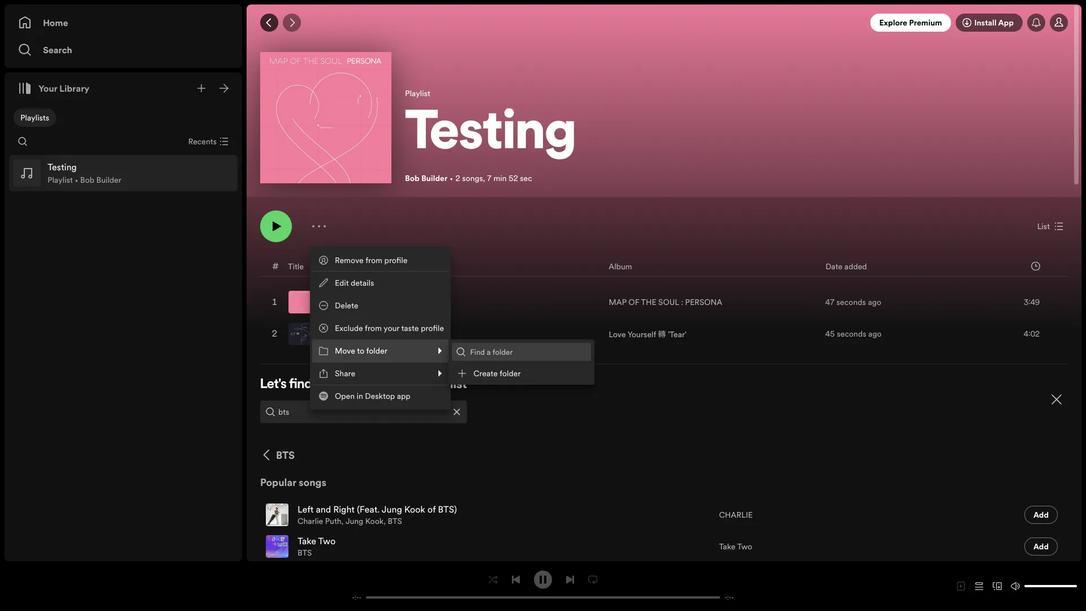 Task type: locate. For each thing, give the bounding box(es) containing it.
take
[[298, 535, 316, 547], [719, 541, 736, 552]]

bob builder link
[[405, 173, 448, 183]]

go back image inside top bar and user menu element
[[265, 18, 274, 27]]

explore premium
[[880, 17, 942, 28]]

from up move to folder dropdown button
[[365, 323, 382, 334]]

let's
[[260, 378, 287, 392]]

clear search field image
[[452, 407, 461, 416]]

bob inside group
[[80, 175, 94, 185]]

Playlists checkbox
[[14, 109, 56, 127]]

volume high image
[[1011, 582, 1020, 591]]

4 - from the left
[[732, 593, 734, 602]]

1 vertical spatial from
[[365, 323, 382, 334]]

bts link right (feat.
[[388, 516, 402, 526]]

luv
[[360, 291, 374, 303]]

your left taste
[[384, 323, 400, 334]]

7
[[487, 173, 492, 183]]

ago
[[868, 297, 882, 308], [869, 328, 882, 339]]

0 horizontal spatial take
[[298, 535, 316, 547]]

your
[[384, 323, 400, 334], [398, 378, 424, 392]]

0 horizontal spatial bob
[[80, 175, 94, 185]]

playlists
[[20, 112, 49, 123]]

0 vertical spatial add button
[[1025, 506, 1058, 524]]

3:49 cell
[[996, 287, 1058, 317]]

52
[[509, 173, 518, 183]]

create folder button
[[451, 362, 592, 385]]

0 vertical spatial go back image
[[265, 18, 274, 27]]

close image
[[1050, 393, 1064, 406]]

1 horizontal spatial bob
[[405, 173, 420, 183]]

0 horizontal spatial :-
[[355, 593, 359, 602]]

share
[[335, 368, 355, 379]]

exclude from your taste profile
[[335, 323, 444, 334]]

2 -:-- from the left
[[725, 593, 734, 602]]

charlie
[[719, 510, 753, 520]]

install app link
[[956, 14, 1023, 32]]

let's find something for your playlist
[[260, 378, 467, 392]]

edit
[[335, 278, 349, 288]]

yourself
[[628, 329, 656, 339]]

list item
[[9, 155, 238, 191]]

1 horizontal spatial -:--
[[725, 593, 734, 602]]

fake love cell
[[289, 319, 373, 349]]

none search field inside main element
[[14, 132, 32, 151]]

1 vertical spatial go back image
[[260, 448, 274, 462]]

two for take two bts
[[318, 535, 336, 547]]

app
[[397, 391, 411, 401]]

create
[[474, 368, 498, 379]]

add
[[1034, 510, 1049, 520], [1034, 541, 1049, 552]]

with
[[338, 291, 357, 303]]

sec
[[520, 173, 532, 183]]

desktop
[[365, 391, 395, 401]]

songs right 2 on the top of page
[[462, 173, 483, 183]]

0 horizontal spatial songs
[[299, 475, 326, 489]]

map of the soul : persona
[[609, 297, 723, 308]]

, left "7"
[[483, 173, 485, 183]]

:
[[681, 297, 683, 308]]

1 - from the left
[[352, 593, 355, 602]]

1 vertical spatial add button
[[1025, 538, 1058, 556]]

seconds for boy with luv (feat. halsey)
[[837, 297, 866, 308]]

go back image up popular
[[260, 448, 274, 462]]

songs
[[462, 173, 483, 183], [299, 475, 326, 489]]

playlist inside group
[[48, 175, 73, 185]]

1 horizontal spatial playlist
[[405, 88, 430, 98]]

folder inside dropdown button
[[366, 345, 387, 356]]

create folder
[[474, 368, 521, 379]]

jung right (feat.
[[382, 503, 402, 516]]

and
[[316, 503, 331, 516]]

profile right taste
[[421, 323, 444, 334]]

3 - from the left
[[725, 593, 727, 602]]

0 horizontal spatial two
[[318, 535, 336, 547]]

group containing playlist
[[9, 155, 238, 191]]

boy with luv (feat. halsey) cell
[[289, 287, 434, 317]]

1 add button from the top
[[1025, 506, 1058, 524]]

edit details
[[335, 278, 374, 288]]

take inside take two bts
[[298, 535, 316, 547]]

0 horizontal spatial builder
[[96, 175, 121, 185]]

list item containing playlist
[[9, 155, 238, 191]]

1 horizontal spatial take
[[719, 541, 736, 552]]

take down charlie at the bottom left
[[298, 535, 316, 547]]

menu containing remove from profile
[[310, 247, 595, 410]]

add for take two
[[1034, 541, 1049, 552]]

2 add button from the top
[[1025, 538, 1058, 556]]

0 vertical spatial from
[[366, 255, 383, 266]]

0 vertical spatial ago
[[868, 297, 882, 308]]

0 vertical spatial add
[[1034, 510, 1049, 520]]

builder left 2 on the top of page
[[421, 173, 448, 183]]

choose photo
[[297, 131, 355, 143]]

bts up popular
[[276, 448, 295, 462]]

choose photo button
[[260, 52, 392, 183]]

1 horizontal spatial songs
[[462, 173, 483, 183]]

ago for fake love
[[869, 328, 882, 339]]

install
[[975, 17, 997, 28]]

, left halsey
[[335, 303, 337, 314]]

take two link
[[719, 541, 752, 552]]

1 -:-- from the left
[[352, 593, 362, 602]]

your right for
[[398, 378, 424, 392]]

1 horizontal spatial folder
[[500, 368, 521, 379]]

edit details button
[[312, 272, 449, 294]]

two down charlie link
[[737, 541, 752, 552]]

two down puth
[[318, 535, 336, 547]]

0 vertical spatial your
[[384, 323, 400, 334]]

bts right (feat.
[[388, 516, 402, 526]]

1 vertical spatial profile
[[421, 323, 444, 334]]

seconds for fake love
[[837, 328, 867, 339]]

Search for songs or episodes field
[[260, 401, 467, 423]]

group
[[9, 155, 238, 191]]

next image
[[566, 575, 575, 584]]

bts left move
[[320, 335, 335, 345]]

top bar and user menu element
[[247, 5, 1082, 41]]

2 songs , 7 min 52 sec
[[456, 173, 532, 183]]

1 vertical spatial add
[[1034, 541, 1049, 552]]

duration image
[[1031, 262, 1041, 271]]

builder
[[421, 173, 448, 183], [96, 175, 121, 185]]

# column header
[[272, 256, 279, 276]]

install app
[[975, 17, 1014, 28]]

0 vertical spatial profile
[[385, 255, 408, 266]]

two
[[318, 535, 336, 547], [737, 541, 752, 552]]

seconds
[[837, 297, 866, 308], [837, 328, 867, 339]]

folder down the find a folder field
[[500, 368, 521, 379]]

1 add from the top
[[1034, 510, 1049, 520]]

1 vertical spatial ago
[[869, 328, 882, 339]]

seconds right 47
[[837, 297, 866, 308]]

take down charlie link
[[719, 541, 736, 552]]

:-
[[355, 593, 359, 602], [727, 593, 732, 602]]

popular
[[260, 475, 296, 489]]

bts link inside "take two" cell
[[298, 547, 312, 558]]

charlie puth link
[[298, 516, 342, 526]]

search in your library image
[[18, 137, 27, 146]]

ago for boy with luv (feat. halsey)
[[868, 297, 882, 308]]

None search field
[[14, 132, 32, 151], [260, 401, 467, 423], [260, 401, 467, 423]]

left
[[298, 503, 314, 516]]

folder right to
[[366, 345, 387, 356]]

add button
[[1025, 506, 1058, 524], [1025, 538, 1058, 556]]

menu
[[310, 247, 595, 410]]

bob left 2 on the top of page
[[405, 173, 420, 183]]

love
[[345, 322, 368, 335]]

connect to a device image
[[993, 582, 1002, 591]]

from up edit details 'button'
[[366, 255, 383, 266]]

1 horizontal spatial :-
[[727, 593, 732, 602]]

seconds right "45"
[[837, 328, 867, 339]]

home link
[[18, 11, 229, 34]]

0 vertical spatial folder
[[366, 345, 387, 356]]

go forward image
[[287, 18, 296, 27]]

ago up 45 seconds ago
[[868, 297, 882, 308]]

kook right 'right'
[[365, 516, 384, 526]]

two inside take two bts
[[318, 535, 336, 547]]

left and right (feat. jung kook of bts) cell
[[266, 500, 462, 530]]

bts down charlie at the bottom left
[[298, 547, 312, 558]]

bts left delete at the left
[[320, 303, 335, 314]]

#
[[272, 260, 279, 272]]

exclude
[[335, 323, 363, 334]]

list item inside main element
[[9, 155, 238, 191]]

1 horizontal spatial builder
[[421, 173, 448, 183]]

kook
[[404, 503, 425, 516], [365, 516, 384, 526]]

details
[[351, 278, 374, 288]]

builder right •
[[96, 175, 121, 185]]

bob right •
[[80, 175, 94, 185]]

songs up "left"
[[299, 475, 326, 489]]

, left jung kook link
[[342, 516, 344, 526]]

1 vertical spatial seconds
[[837, 328, 867, 339]]

group inside main element
[[9, 155, 238, 191]]

min
[[494, 173, 507, 183]]

profile up edit details 'button'
[[385, 255, 408, 266]]

move
[[335, 345, 355, 356]]

0 horizontal spatial folder
[[366, 345, 387, 356]]

1 vertical spatial folder
[[500, 368, 521, 379]]

what's new image
[[1032, 18, 1041, 27]]

folder
[[366, 345, 387, 356], [500, 368, 521, 379]]

jung right puth
[[346, 516, 363, 526]]

2 - from the left
[[359, 593, 362, 602]]

go back image left go forward icon
[[265, 18, 274, 27]]

testing
[[405, 107, 576, 162]]

0 vertical spatial songs
[[462, 173, 483, 183]]

explore premium button
[[870, 14, 951, 32]]

0 horizontal spatial kook
[[365, 516, 384, 526]]

explore
[[880, 17, 907, 28]]

disable repeat image
[[588, 575, 597, 584]]

two for take two
[[737, 541, 752, 552]]

0 vertical spatial playlist
[[405, 88, 430, 98]]

0 horizontal spatial playlist
[[48, 175, 73, 185]]

bts link down charlie at the bottom left
[[298, 547, 312, 558]]

in
[[357, 391, 363, 401]]

playlist
[[405, 88, 430, 98], [48, 175, 73, 185]]

delete button
[[312, 294, 449, 317]]

2
[[456, 173, 460, 183]]

0 horizontal spatial -:--
[[352, 593, 362, 602]]

add button for take two
[[1025, 538, 1058, 556]]

songs for 2
[[462, 173, 483, 183]]

0 vertical spatial seconds
[[837, 297, 866, 308]]

go back image
[[265, 18, 274, 27], [260, 448, 274, 462]]

轉
[[658, 329, 666, 339]]

1 vertical spatial songs
[[299, 475, 326, 489]]

Disable repeat checkbox
[[584, 571, 602, 589]]

added
[[845, 261, 867, 272]]

add button for left and right (feat. jung kook of bts)
[[1025, 506, 1058, 524]]

bts
[[320, 303, 335, 314], [320, 335, 335, 345], [276, 448, 295, 462], [388, 516, 402, 526], [298, 547, 312, 558]]

folder inside button
[[500, 368, 521, 379]]

your library
[[38, 82, 89, 94]]

1 horizontal spatial two
[[737, 541, 752, 552]]

ago down 47 seconds ago
[[869, 328, 882, 339]]

popular songs
[[260, 475, 326, 489]]

None search field
[[452, 343, 591, 361]]

1 vertical spatial playlist
[[48, 175, 73, 185]]

enable shuffle image
[[489, 575, 498, 584]]

kook left of
[[404, 503, 425, 516]]

2 add from the top
[[1034, 541, 1049, 552]]

of
[[428, 503, 436, 516]]



Task type: vqa. For each thing, say whether or not it's contained in the screenshot.
bottommost Add button
yes



Task type: describe. For each thing, give the bounding box(es) containing it.
find
[[289, 378, 312, 392]]

remove from profile button
[[312, 249, 449, 272]]

open in desktop app
[[335, 391, 411, 401]]

'tear'
[[668, 329, 687, 339]]

pause image
[[539, 575, 548, 584]]

bts inside boy with luv (feat. halsey) bts , halsey
[[320, 303, 335, 314]]

add for left and right (feat. jung kook of bts)
[[1034, 510, 1049, 520]]

of
[[629, 297, 639, 308]]

soul
[[659, 297, 679, 308]]

move to folder
[[335, 345, 387, 356]]

take two
[[719, 541, 752, 552]]

47
[[825, 297, 835, 308]]

List button
[[1033, 217, 1068, 235]]

choose
[[297, 131, 328, 143]]

playlist for playlist • bob builder
[[48, 175, 73, 185]]

left and right (feat. jung kook of bts) charlie puth , jung kook , bts
[[298, 503, 457, 526]]

1 horizontal spatial profile
[[421, 323, 444, 334]]

love yourself 轉 'tear'
[[609, 329, 687, 339]]

0 horizontal spatial jung
[[346, 516, 363, 526]]

halsey link
[[339, 303, 363, 314]]

, right (feat.
[[384, 516, 386, 526]]

boy with luv (feat. halsey) link
[[320, 291, 429, 303]]

your
[[38, 82, 57, 94]]

bts inside 'button'
[[276, 448, 295, 462]]

remove from profile
[[335, 255, 408, 266]]

take two bts
[[298, 535, 336, 558]]

take for take two
[[719, 541, 736, 552]]

puth
[[325, 516, 342, 526]]

exclude from your taste profile button
[[312, 317, 449, 339]]

1 horizontal spatial kook
[[404, 503, 425, 516]]

bts)
[[438, 503, 457, 516]]

go back image inside bts 'button'
[[260, 448, 274, 462]]

duration element
[[1031, 262, 1041, 271]]

home
[[43, 16, 68, 29]]

boy with luv (feat. halsey) bts , halsey
[[320, 291, 429, 314]]

love yourself 轉 'tear' link
[[609, 328, 687, 340]]

1 :- from the left
[[355, 593, 359, 602]]

list
[[1037, 221, 1050, 232]]

1 horizontal spatial jung
[[382, 503, 402, 516]]

date
[[826, 261, 843, 272]]

# row
[[261, 256, 1068, 277]]

search link
[[18, 38, 229, 61]]

testing image
[[260, 52, 392, 183]]

something
[[315, 378, 376, 392]]

bob builder
[[405, 173, 448, 183]]

delete
[[335, 300, 358, 311]]

1 vertical spatial your
[[398, 378, 424, 392]]

bts link left delete at the left
[[320, 303, 335, 314]]

persona
[[685, 297, 723, 308]]

Find a folder field
[[452, 343, 591, 361]]

4:02
[[1024, 328, 1040, 339]]

playlist • bob builder
[[48, 175, 121, 185]]

45 seconds ago
[[825, 328, 882, 339]]

from for profile
[[366, 255, 383, 266]]

fake
[[320, 322, 343, 335]]

recents
[[188, 136, 217, 147]]

from for your
[[365, 323, 382, 334]]

right
[[333, 503, 355, 516]]

take two cell
[[266, 531, 340, 562]]

charlie link
[[719, 510, 753, 520]]

fake love bts
[[320, 322, 368, 345]]

0 horizontal spatial profile
[[385, 255, 408, 266]]

map
[[609, 297, 627, 308]]

open in desktop app button
[[312, 385, 449, 407]]

album
[[609, 261, 632, 272]]

builder inside group
[[96, 175, 121, 185]]

take for take two bts
[[298, 535, 316, 547]]

your inside button
[[384, 323, 400, 334]]

bts link left move
[[320, 335, 335, 345]]

for
[[379, 378, 395, 392]]

charlie
[[298, 516, 323, 526]]

player controls element
[[339, 571, 747, 602]]

the
[[641, 297, 657, 308]]

love
[[609, 329, 626, 339]]

bts inside the fake love bts
[[320, 335, 335, 345]]

move to folder button
[[312, 339, 449, 362]]

testing grid
[[247, 256, 1081, 350]]

main element
[[5, 5, 242, 561]]

library
[[59, 82, 89, 94]]

bts inside take two bts
[[298, 547, 312, 558]]

none search field search in your library
[[14, 132, 32, 151]]

songs for popular
[[299, 475, 326, 489]]

open
[[335, 391, 355, 401]]

title
[[288, 261, 304, 272]]

halsey)
[[400, 291, 429, 303]]

•
[[75, 175, 78, 185]]

, inside boy with luv (feat. halsey) bts , halsey
[[335, 303, 337, 314]]

(feat.
[[376, 291, 397, 303]]

testing button
[[405, 103, 1068, 168]]

bts inside left and right (feat. jung kook of bts) charlie puth , jung kook , bts
[[388, 516, 402, 526]]

playlist for playlist
[[405, 88, 430, 98]]

fake love link
[[320, 322, 368, 335]]

remove
[[335, 255, 364, 266]]

previous image
[[511, 575, 521, 584]]

(feat.
[[357, 503, 380, 516]]

app
[[998, 17, 1014, 28]]

taste
[[401, 323, 419, 334]]

none search field inside menu
[[452, 343, 591, 361]]

halsey
[[339, 303, 363, 314]]

premium
[[909, 17, 942, 28]]

45
[[825, 328, 835, 339]]

map of the soul : persona link
[[609, 297, 723, 308]]

2 :- from the left
[[727, 593, 732, 602]]

Recents, List view field
[[179, 132, 235, 151]]

jung kook link
[[346, 516, 384, 526]]



